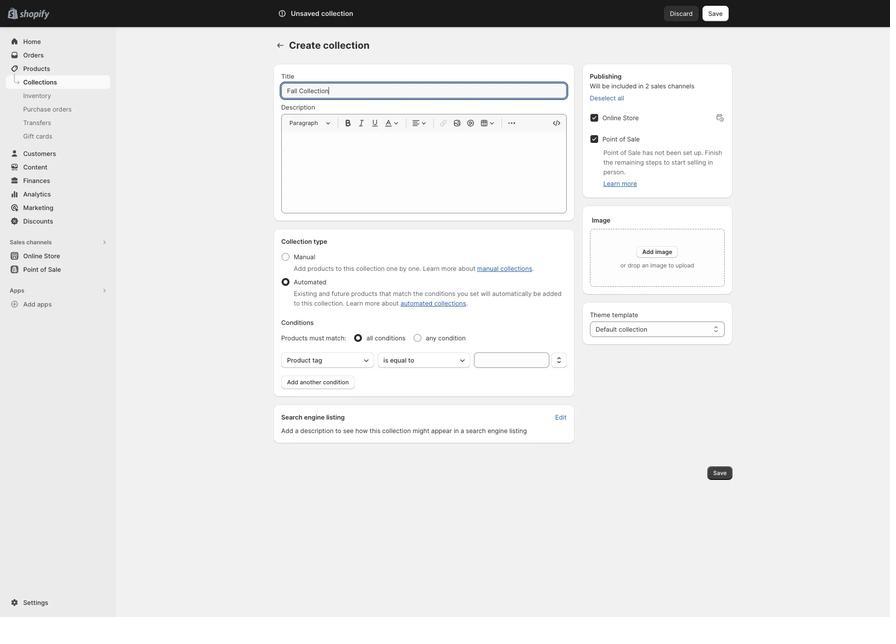 Task type: locate. For each thing, give the bounding box(es) containing it.
the up person.
[[604, 159, 613, 166]]

about down that
[[382, 300, 399, 307]]

1 vertical spatial about
[[382, 300, 399, 307]]

add down the manual at the top
[[294, 265, 306, 273]]

0 vertical spatial this
[[344, 265, 354, 273]]

2 horizontal spatial learn
[[604, 180, 620, 188]]

apps
[[37, 301, 52, 308]]

0 vertical spatial about
[[458, 265, 476, 273]]

be down publishing
[[602, 82, 610, 90]]

1 horizontal spatial a
[[461, 427, 464, 435]]

0 vertical spatial be
[[602, 82, 610, 90]]

point of sale link
[[6, 263, 110, 276]]

conditions
[[425, 290, 456, 298], [375, 335, 406, 342]]

2 vertical spatial point
[[23, 266, 39, 274]]

point of sale button
[[0, 263, 116, 276]]

online down sales channels
[[23, 252, 42, 260]]

point of sale
[[603, 135, 640, 143], [23, 266, 61, 274]]

all down included
[[618, 94, 624, 102]]

0 horizontal spatial engine
[[304, 414, 325, 422]]

1 horizontal spatial products
[[281, 335, 308, 342]]

collection
[[321, 9, 353, 17], [323, 40, 370, 51], [356, 265, 385, 273], [619, 326, 648, 334], [382, 427, 411, 435]]

0 vertical spatial online store
[[603, 114, 639, 122]]

0 vertical spatial point of sale
[[603, 135, 640, 143]]

channels down discounts
[[26, 239, 52, 246]]

listing
[[326, 414, 345, 422], [510, 427, 527, 435]]

0 horizontal spatial online
[[23, 252, 42, 260]]

store up point of sale button
[[44, 252, 60, 260]]

1 vertical spatial products
[[351, 290, 378, 298]]

listing right search
[[510, 427, 527, 435]]

1 horizontal spatial listing
[[510, 427, 527, 435]]

2 vertical spatial this
[[370, 427, 381, 435]]

sale
[[627, 135, 640, 143], [628, 149, 641, 157], [48, 266, 61, 274]]

2 horizontal spatial more
[[622, 180, 637, 188]]

automated
[[401, 300, 433, 307]]

0 vertical spatial .
[[532, 265, 534, 273]]

add another condition
[[287, 379, 349, 386]]

0 horizontal spatial the
[[413, 290, 423, 298]]

product
[[287, 357, 311, 364]]

collection down "template"
[[619, 326, 648, 334]]

add left another
[[287, 379, 298, 386]]

1 horizontal spatial products
[[351, 290, 378, 298]]

collection for unsaved collection
[[321, 9, 353, 17]]

0 vertical spatial image
[[655, 248, 673, 256]]

point up person.
[[604, 149, 619, 157]]

1 vertical spatial be
[[534, 290, 541, 298]]

0 vertical spatial save button
[[703, 6, 729, 21]]

description
[[300, 427, 334, 435]]

1 vertical spatial point of sale
[[23, 266, 61, 274]]

gift cards
[[23, 132, 52, 140]]

0 vertical spatial all
[[618, 94, 624, 102]]

image right an
[[650, 262, 667, 269]]

description
[[281, 103, 315, 111]]

collections
[[501, 265, 532, 273], [434, 300, 466, 307]]

0 vertical spatial set
[[683, 149, 692, 157]]

Title text field
[[281, 83, 567, 99]]

online store button
[[0, 249, 116, 263]]

products up automated
[[308, 265, 334, 273]]

collection down unsaved collection
[[323, 40, 370, 51]]

orders link
[[6, 48, 110, 62]]

point
[[603, 135, 618, 143], [604, 149, 619, 157], [23, 266, 39, 274]]

channels right sales
[[668, 82, 695, 90]]

2 horizontal spatial in
[[708, 159, 713, 166]]

search for search
[[321, 10, 342, 17]]

1 horizontal spatial learn
[[423, 265, 440, 273]]

about left 'manual'
[[458, 265, 476, 273]]

in inside the point of sale has not been set up. finish the remaining steps to start selling in person. learn more
[[708, 159, 713, 166]]

1 vertical spatial point
[[604, 149, 619, 157]]

channels
[[668, 82, 695, 90], [26, 239, 52, 246]]

point of sale down online store button
[[23, 266, 61, 274]]

this right how on the bottom left of the page
[[370, 427, 381, 435]]

all right "match:"
[[367, 335, 373, 342]]

content link
[[6, 160, 110, 174]]

sales
[[10, 239, 25, 246]]

image up or drop an image to upload
[[655, 248, 673, 256]]

1 vertical spatial store
[[44, 252, 60, 260]]

add left apps
[[23, 301, 35, 308]]

in inside publishing will be included in 2 sales channels
[[639, 82, 644, 90]]

1 horizontal spatial point of sale
[[603, 135, 640, 143]]

collection left might
[[382, 427, 411, 435]]

collection type
[[281, 238, 327, 246]]

1 vertical spatial engine
[[488, 427, 508, 435]]

learn down person.
[[604, 180, 620, 188]]

1 vertical spatial channels
[[26, 239, 52, 246]]

online down deselect all
[[603, 114, 621, 122]]

0 horizontal spatial channels
[[26, 239, 52, 246]]

0 horizontal spatial more
[[365, 300, 380, 307]]

learn inside the point of sale has not been set up. finish the remaining steps to start selling in person. learn more
[[604, 180, 620, 188]]

this
[[344, 265, 354, 273], [302, 300, 313, 307], [370, 427, 381, 435]]

0 vertical spatial collections
[[501, 265, 532, 273]]

None text field
[[474, 353, 549, 368]]

of inside the point of sale has not been set up. finish the remaining steps to start selling in person. learn more
[[621, 149, 627, 157]]

1 horizontal spatial conditions
[[425, 290, 456, 298]]

discard
[[670, 10, 693, 17]]

add down search engine listing
[[281, 427, 293, 435]]

0 vertical spatial save
[[709, 10, 723, 17]]

create collection
[[289, 40, 370, 51]]

theme template
[[590, 311, 638, 319]]

more for set
[[365, 300, 380, 307]]

search up description
[[281, 414, 303, 422]]

that
[[379, 290, 391, 298]]

1 horizontal spatial collections
[[501, 265, 532, 273]]

set left up. at the top right of page
[[683, 149, 692, 157]]

must
[[310, 335, 324, 342]]

be
[[602, 82, 610, 90], [534, 290, 541, 298]]

1 vertical spatial save button
[[708, 467, 733, 480]]

more down person.
[[622, 180, 637, 188]]

1 vertical spatial of
[[621, 149, 627, 157]]

this up future
[[344, 265, 354, 273]]

added
[[543, 290, 562, 298]]

to left start
[[664, 159, 670, 166]]

in right appear on the bottom
[[454, 427, 459, 435]]

point up apps
[[23, 266, 39, 274]]

add image
[[643, 248, 673, 256]]

discard button
[[664, 6, 699, 21]]

deselect all button
[[584, 91, 630, 105]]

product tag
[[287, 357, 322, 364]]

add for add image
[[643, 248, 654, 256]]

automatically
[[492, 290, 532, 298]]

add up an
[[643, 248, 654, 256]]

condition right 'any'
[[438, 335, 466, 342]]

learn inside existing and future products that match the conditions you set will automatically be added to this collection. learn more about
[[346, 300, 363, 307]]

search button
[[305, 6, 585, 21]]

start
[[672, 159, 686, 166]]

to right equal
[[408, 357, 414, 364]]

0 horizontal spatial online store
[[23, 252, 60, 260]]

finances link
[[6, 174, 110, 188]]

orders
[[23, 51, 44, 59]]

0 horizontal spatial point of sale
[[23, 266, 61, 274]]

of
[[620, 135, 626, 143], [621, 149, 627, 157], [40, 266, 46, 274]]

collection for create collection
[[323, 40, 370, 51]]

1 vertical spatial products
[[281, 335, 308, 342]]

to left "see"
[[335, 427, 341, 435]]

marketing link
[[6, 201, 110, 215]]

see
[[343, 427, 354, 435]]

listing up "see"
[[326, 414, 345, 422]]

0 vertical spatial channels
[[668, 82, 695, 90]]

be inside publishing will be included in 2 sales channels
[[602, 82, 610, 90]]

0 horizontal spatial this
[[302, 300, 313, 307]]

search
[[321, 10, 342, 17], [281, 414, 303, 422]]

1 vertical spatial learn
[[423, 265, 440, 273]]

a left description
[[295, 427, 299, 435]]

1 vertical spatial in
[[708, 159, 713, 166]]

search inside button
[[321, 10, 342, 17]]

selling
[[687, 159, 706, 166]]

0 vertical spatial condition
[[438, 335, 466, 342]]

collections down you
[[434, 300, 466, 307]]

be left added
[[534, 290, 541, 298]]

engine up description
[[304, 414, 325, 422]]

. down you
[[466, 300, 468, 307]]

online store down deselect all
[[603, 114, 639, 122]]

online inside button
[[23, 252, 42, 260]]

1 vertical spatial sale
[[628, 149, 641, 157]]

edit button
[[550, 411, 573, 424]]

in down finish
[[708, 159, 713, 166]]

2 vertical spatial more
[[365, 300, 380, 307]]

0 horizontal spatial store
[[44, 252, 60, 260]]

1 horizontal spatial more
[[442, 265, 457, 273]]

1 vertical spatial search
[[281, 414, 303, 422]]

products
[[23, 65, 50, 73], [281, 335, 308, 342]]

0 vertical spatial store
[[623, 114, 639, 122]]

2 vertical spatial learn
[[346, 300, 363, 307]]

1 horizontal spatial be
[[602, 82, 610, 90]]

image
[[592, 217, 611, 224]]

search for search engine listing
[[281, 414, 303, 422]]

. right 'manual'
[[532, 265, 534, 273]]

might
[[413, 427, 430, 435]]

the
[[604, 159, 613, 166], [413, 290, 423, 298]]

store
[[623, 114, 639, 122], [44, 252, 60, 260]]

1 vertical spatial collections
[[434, 300, 466, 307]]

this down existing
[[302, 300, 313, 307]]

automated collections .
[[401, 300, 468, 307]]

create
[[289, 40, 321, 51]]

learn more link
[[604, 180, 637, 188]]

learn for the
[[604, 180, 620, 188]]

0 vertical spatial products
[[23, 65, 50, 73]]

more
[[622, 180, 637, 188], [442, 265, 457, 273], [365, 300, 380, 307]]

more inside existing and future products that match the conditions you set will automatically be added to this collection. learn more about
[[365, 300, 380, 307]]

0 horizontal spatial learn
[[346, 300, 363, 307]]

0 horizontal spatial about
[[382, 300, 399, 307]]

1 vertical spatial the
[[413, 290, 423, 298]]

to down existing
[[294, 300, 300, 307]]

more down that
[[365, 300, 380, 307]]

all inside button
[[618, 94, 624, 102]]

1 vertical spatial all
[[367, 335, 373, 342]]

conditions up is
[[375, 335, 406, 342]]

1 vertical spatial this
[[302, 300, 313, 307]]

in left 2
[[639, 82, 644, 90]]

products down conditions
[[281, 335, 308, 342]]

a
[[295, 427, 299, 435], [461, 427, 464, 435]]

0 horizontal spatial search
[[281, 414, 303, 422]]

2 vertical spatial in
[[454, 427, 459, 435]]

this inside existing and future products that match the conditions you set will automatically be added to this collection. learn more about
[[302, 300, 313, 307]]

finances
[[23, 177, 50, 185]]

1 vertical spatial online store
[[23, 252, 60, 260]]

in
[[639, 82, 644, 90], [708, 159, 713, 166], [454, 427, 459, 435]]

.
[[532, 265, 534, 273], [466, 300, 468, 307]]

of inside button
[[40, 266, 46, 274]]

add for add apps
[[23, 301, 35, 308]]

2 vertical spatial sale
[[48, 266, 61, 274]]

1 horizontal spatial set
[[683, 149, 692, 157]]

transfers link
[[6, 116, 110, 130]]

0 horizontal spatial .
[[466, 300, 468, 307]]

collection for default collection
[[619, 326, 648, 334]]

0 vertical spatial the
[[604, 159, 613, 166]]

1 vertical spatial condition
[[323, 379, 349, 386]]

0 vertical spatial learn
[[604, 180, 620, 188]]

to inside dropdown button
[[408, 357, 414, 364]]

point of sale up the remaining
[[603, 135, 640, 143]]

1 horizontal spatial all
[[618, 94, 624, 102]]

transfers
[[23, 119, 51, 127]]

2 vertical spatial of
[[40, 266, 46, 274]]

been
[[667, 149, 681, 157]]

add for add products to this collection one by one. learn more about manual collections .
[[294, 265, 306, 273]]

products down orders
[[23, 65, 50, 73]]

0 horizontal spatial all
[[367, 335, 373, 342]]

collections up automatically
[[501, 265, 532, 273]]

1 vertical spatial more
[[442, 265, 457, 273]]

set left will
[[470, 290, 479, 298]]

0 vertical spatial products
[[308, 265, 334, 273]]

0 vertical spatial search
[[321, 10, 342, 17]]

save button
[[703, 6, 729, 21], [708, 467, 733, 480]]

channels inside publishing will be included in 2 sales channels
[[668, 82, 695, 90]]

0 vertical spatial listing
[[326, 414, 345, 422]]

collections
[[23, 78, 57, 86]]

condition down product tag dropdown button
[[323, 379, 349, 386]]

conditions up automated collections . in the top of the page
[[425, 290, 456, 298]]

customers
[[23, 150, 56, 158]]

more inside the point of sale has not been set up. finish the remaining steps to start selling in person. learn more
[[622, 180, 637, 188]]

equal
[[390, 357, 407, 364]]

1 horizontal spatial store
[[623, 114, 639, 122]]

analytics
[[23, 190, 51, 198]]

products left that
[[351, 290, 378, 298]]

0 horizontal spatial a
[[295, 427, 299, 435]]

search right unsaved
[[321, 10, 342, 17]]

collection right unsaved
[[321, 9, 353, 17]]

condition inside button
[[323, 379, 349, 386]]

apps button
[[6, 284, 110, 298]]

learn down future
[[346, 300, 363, 307]]

the inside existing and future products that match the conditions you set will automatically be added to this collection. learn more about
[[413, 290, 423, 298]]

0 horizontal spatial set
[[470, 290, 479, 298]]

collection
[[281, 238, 312, 246]]

online store down sales channels
[[23, 252, 60, 260]]

1 horizontal spatial channels
[[668, 82, 695, 90]]

learn right one.
[[423, 265, 440, 273]]

engine right search
[[488, 427, 508, 435]]

a left search
[[461, 427, 464, 435]]

the up automated
[[413, 290, 423, 298]]

home
[[23, 38, 41, 45]]

0 vertical spatial conditions
[[425, 290, 456, 298]]

1 horizontal spatial the
[[604, 159, 613, 166]]

store down deselect all
[[623, 114, 639, 122]]

1 vertical spatial set
[[470, 290, 479, 298]]

1 vertical spatial image
[[650, 262, 667, 269]]

purchase orders
[[23, 105, 72, 113]]

match
[[393, 290, 412, 298]]

unsaved collection
[[291, 9, 353, 17]]

more right one.
[[442, 265, 457, 273]]

point up the remaining
[[603, 135, 618, 143]]



Task type: vqa. For each thing, say whether or not it's contained in the screenshot.
any condition
yes



Task type: describe. For each thing, give the bounding box(es) containing it.
the inside the point of sale has not been set up. finish the remaining steps to start selling in person. learn more
[[604, 159, 613, 166]]

channels inside button
[[26, 239, 52, 246]]

to inside the point of sale has not been set up. finish the remaining steps to start selling in person. learn more
[[664, 159, 670, 166]]

marketing
[[23, 204, 53, 212]]

edit
[[555, 414, 567, 422]]

automated collections link
[[401, 300, 466, 307]]

set inside existing and future products that match the conditions you set will automatically be added to this collection. learn more about
[[470, 290, 479, 298]]

cards
[[36, 132, 52, 140]]

match:
[[326, 335, 346, 342]]

default collection
[[596, 326, 648, 334]]

manual
[[477, 265, 499, 273]]

0 horizontal spatial in
[[454, 427, 459, 435]]

discounts link
[[6, 215, 110, 228]]

existing
[[294, 290, 317, 298]]

appear
[[431, 427, 452, 435]]

purchase
[[23, 105, 51, 113]]

1 horizontal spatial this
[[344, 265, 354, 273]]

upload
[[676, 262, 694, 269]]

is
[[384, 357, 389, 364]]

sales channels
[[10, 239, 52, 246]]

point inside the point of sale has not been set up. finish the remaining steps to start selling in person. learn more
[[604, 149, 619, 157]]

products for products must match:
[[281, 335, 308, 342]]

search
[[466, 427, 486, 435]]

products must match:
[[281, 335, 346, 342]]

1 vertical spatial listing
[[510, 427, 527, 435]]

0 horizontal spatial listing
[[326, 414, 345, 422]]

inventory
[[23, 92, 51, 100]]

online store link
[[6, 249, 110, 263]]

finish
[[705, 149, 723, 157]]

about inside existing and future products that match the conditions you set will automatically be added to this collection. learn more about
[[382, 300, 399, 307]]

discounts
[[23, 218, 53, 225]]

existing and future products that match the conditions you set will automatically be added to this collection. learn more about
[[294, 290, 562, 307]]

or
[[621, 262, 626, 269]]

manual
[[294, 253, 315, 261]]

inventory link
[[6, 89, 110, 102]]

automated
[[294, 278, 327, 286]]

orders
[[53, 105, 72, 113]]

home link
[[6, 35, 110, 48]]

analytics link
[[6, 188, 110, 201]]

to inside existing and future products that match the conditions you set will automatically be added to this collection. learn more about
[[294, 300, 300, 307]]

online store inside button
[[23, 252, 60, 260]]

point of sale inside button
[[23, 266, 61, 274]]

0 vertical spatial point
[[603, 135, 618, 143]]

set inside the point of sale has not been set up. finish the remaining steps to start selling in person. learn more
[[683, 149, 692, 157]]

search engine listing
[[281, 414, 345, 422]]

unsaved
[[291, 9, 320, 17]]

be inside existing and future products that match the conditions you set will automatically be added to this collection. learn more about
[[534, 290, 541, 298]]

is equal to
[[384, 357, 414, 364]]

template
[[612, 311, 638, 319]]

sale inside button
[[48, 266, 61, 274]]

type
[[314, 238, 327, 246]]

point inside button
[[23, 266, 39, 274]]

1 horizontal spatial online store
[[603, 114, 639, 122]]

add apps button
[[6, 298, 110, 311]]

add for add another condition
[[287, 379, 298, 386]]

paragraph
[[290, 119, 318, 127]]

is equal to button
[[378, 353, 470, 368]]

1 vertical spatial conditions
[[375, 335, 406, 342]]

2 horizontal spatial this
[[370, 427, 381, 435]]

default
[[596, 326, 617, 334]]

theme
[[590, 311, 611, 319]]

learn for set
[[346, 300, 363, 307]]

has
[[643, 149, 653, 157]]

included
[[612, 82, 637, 90]]

title
[[281, 73, 294, 80]]

1 vertical spatial save
[[714, 470, 727, 477]]

2
[[646, 82, 649, 90]]

product tag button
[[281, 353, 374, 368]]

0 horizontal spatial collections
[[434, 300, 466, 307]]

any condition
[[426, 335, 466, 342]]

or drop an image to upload
[[621, 262, 694, 269]]

add a description to see how this collection might appear in a search engine listing
[[281, 427, 527, 435]]

1 horizontal spatial engine
[[488, 427, 508, 435]]

shopify image
[[19, 10, 49, 20]]

0 vertical spatial of
[[620, 135, 626, 143]]

conditions inside existing and future products that match the conditions you set will automatically be added to this collection. learn more about
[[425, 290, 456, 298]]

add another condition button
[[281, 376, 355, 390]]

sales
[[651, 82, 666, 90]]

0 vertical spatial sale
[[627, 135, 640, 143]]

add for add a description to see how this collection might appear in a search engine listing
[[281, 427, 293, 435]]

collection left one
[[356, 265, 385, 273]]

any
[[426, 335, 437, 342]]

another
[[300, 379, 322, 386]]

products link
[[6, 62, 110, 75]]

drop
[[628, 262, 641, 269]]

0 vertical spatial online
[[603, 114, 621, 122]]

sale inside the point of sale has not been set up. finish the remaining steps to start selling in person. learn more
[[628, 149, 641, 157]]

to left upload on the right top of page
[[669, 262, 674, 269]]

0 vertical spatial engine
[[304, 414, 325, 422]]

more for the
[[622, 180, 637, 188]]

2 a from the left
[[461, 427, 464, 435]]

store inside online store link
[[44, 252, 60, 260]]

settings link
[[6, 596, 110, 610]]

gift cards link
[[6, 130, 110, 143]]

1 horizontal spatial about
[[458, 265, 476, 273]]

steps
[[646, 159, 662, 166]]

one
[[387, 265, 398, 273]]

collection.
[[314, 300, 345, 307]]

1 horizontal spatial condition
[[438, 335, 466, 342]]

gift
[[23, 132, 34, 140]]

1 a from the left
[[295, 427, 299, 435]]

all conditions
[[367, 335, 406, 342]]

add apps
[[23, 301, 52, 308]]

will
[[590, 82, 600, 90]]

point of sale has not been set up. finish the remaining steps to start selling in person. learn more
[[604, 149, 723, 188]]

products inside existing and future products that match the conditions you set will automatically be added to this collection. learn more about
[[351, 290, 378, 298]]

1 vertical spatial .
[[466, 300, 468, 307]]

tag
[[312, 357, 322, 364]]

an
[[642, 262, 649, 269]]

paragraph button
[[286, 117, 334, 129]]

0 horizontal spatial products
[[308, 265, 334, 273]]

products for products
[[23, 65, 50, 73]]

add products to this collection one by one. learn more about manual collections .
[[294, 265, 534, 273]]

to up future
[[336, 265, 342, 273]]



